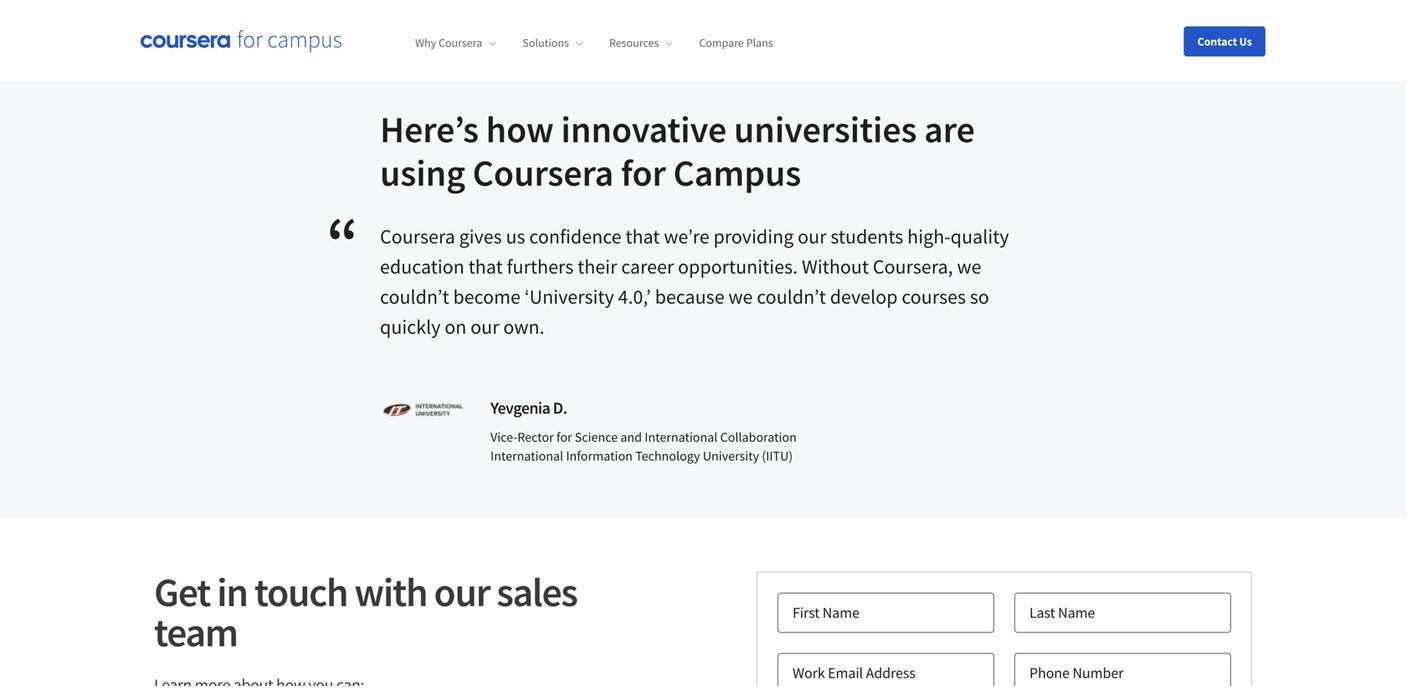 Task type: locate. For each thing, give the bounding box(es) containing it.
are
[[924, 106, 975, 152]]

2 vertical spatial coursera
[[380, 224, 455, 249]]

0 horizontal spatial international
[[490, 448, 563, 465]]

0 horizontal spatial name
[[823, 604, 859, 622]]

why
[[415, 35, 436, 50]]

2 vertical spatial our
[[434, 567, 490, 617]]

that
[[626, 224, 660, 249], [468, 254, 503, 279]]

for
[[621, 149, 666, 196], [556, 429, 572, 446]]

education
[[380, 254, 464, 279]]

2 couldn't from the left
[[757, 284, 826, 309]]

technology
[[635, 448, 700, 465]]

Last Name text field
[[1014, 593, 1231, 633]]

first name
[[793, 604, 859, 622]]

solutions
[[523, 35, 569, 50]]

name
[[823, 604, 859, 622], [1058, 604, 1095, 622]]

couldn't up quickly
[[380, 284, 449, 309]]

for up "we're"
[[621, 149, 666, 196]]

for right rector
[[556, 429, 572, 446]]

name right 'last'
[[1058, 604, 1095, 622]]

that up become
[[468, 254, 503, 279]]

1 vertical spatial we
[[728, 284, 753, 309]]

our inside get in touch with our sales team
[[434, 567, 490, 617]]

0 horizontal spatial that
[[468, 254, 503, 279]]

coursera for campus image
[[141, 30, 341, 53]]

1 horizontal spatial name
[[1058, 604, 1095, 622]]

our
[[798, 224, 827, 249], [471, 314, 499, 339], [434, 567, 490, 617]]

gives
[[459, 224, 502, 249]]

1 horizontal spatial for
[[621, 149, 666, 196]]

our right on
[[471, 314, 499, 339]]

our right with on the bottom left of page
[[434, 567, 490, 617]]

coursera up education
[[380, 224, 455, 249]]

resources link
[[609, 35, 672, 50]]

1 name from the left
[[823, 604, 859, 622]]

2 name from the left
[[1058, 604, 1095, 622]]

0 horizontal spatial couldn't
[[380, 284, 449, 309]]

for inside vice-rector for science and international collaboration international information technology university (iitu)
[[556, 429, 572, 446]]

couldn't
[[380, 284, 449, 309], [757, 284, 826, 309]]

0 vertical spatial for
[[621, 149, 666, 196]]

0 vertical spatial our
[[798, 224, 827, 249]]

here's
[[380, 106, 479, 152]]

for inside here's how innovative universities are using coursera for campus
[[621, 149, 666, 196]]

our up without on the right top of the page
[[798, 224, 827, 249]]

contact us
[[1197, 34, 1252, 49]]

coursera up the 'us'
[[473, 149, 614, 196]]

First Name text field
[[778, 593, 994, 633]]

we
[[957, 254, 981, 279], [728, 284, 753, 309]]

quality
[[951, 224, 1009, 249]]

last
[[1029, 604, 1055, 622]]

0 vertical spatial international
[[645, 429, 718, 446]]

their
[[578, 254, 617, 279]]

0 horizontal spatial for
[[556, 429, 572, 446]]

1 horizontal spatial we
[[957, 254, 981, 279]]

0 horizontal spatial we
[[728, 284, 753, 309]]

we up so
[[957, 254, 981, 279]]

international down rector
[[490, 448, 563, 465]]

university
[[703, 448, 759, 465]]

0 vertical spatial we
[[957, 254, 981, 279]]

d.
[[553, 398, 567, 419]]

why coursera link
[[415, 35, 496, 50]]

international
[[645, 429, 718, 446], [490, 448, 563, 465]]

1 vertical spatial coursera
[[473, 149, 614, 196]]

vice-rector for science and international collaboration international information technology university (iitu)
[[490, 429, 797, 465]]

information
[[566, 448, 633, 465]]

couldn't down without on the right top of the page
[[757, 284, 826, 309]]

1 vertical spatial international
[[490, 448, 563, 465]]

coursera
[[439, 35, 482, 50], [473, 149, 614, 196], [380, 224, 455, 249]]

vice-
[[490, 429, 517, 446]]

us
[[506, 224, 525, 249]]

1 vertical spatial for
[[556, 429, 572, 446]]

coursera,
[[873, 254, 953, 279]]

first
[[793, 604, 820, 622]]

we down opportunities.
[[728, 284, 753, 309]]

(iitu)
[[762, 448, 793, 465]]

name right first
[[823, 604, 859, 622]]

coursera right why
[[439, 35, 482, 50]]

get in touch with our sales team
[[154, 567, 577, 658]]

international up the technology
[[645, 429, 718, 446]]

'university
[[525, 284, 614, 309]]

1 horizontal spatial that
[[626, 224, 660, 249]]

contact us button
[[1184, 26, 1265, 56]]

1 horizontal spatial couldn't
[[757, 284, 826, 309]]

why coursera
[[415, 35, 482, 50]]

using
[[380, 149, 465, 196]]

and
[[620, 429, 642, 446]]

0 vertical spatial that
[[626, 224, 660, 249]]

that up career
[[626, 224, 660, 249]]



Task type: describe. For each thing, give the bounding box(es) containing it.
confidence
[[529, 224, 622, 249]]

0 vertical spatial coursera
[[439, 35, 482, 50]]

coursera inside coursera gives us confidence that we're providing our students high-quality education that furthers their career opportunities. without coursera, we couldn't become 'university 4.0,' because we couldn't develop courses so quickly on our own.
[[380, 224, 455, 249]]

own.
[[503, 314, 545, 339]]

compare
[[699, 35, 744, 50]]

without
[[802, 254, 869, 279]]

number
[[1073, 664, 1124, 683]]

1 vertical spatial our
[[471, 314, 499, 339]]

because
[[655, 284, 724, 309]]

international information technology university (iitu) image
[[380, 396, 464, 427]]

1 vertical spatial that
[[468, 254, 503, 279]]

coursera inside here's how innovative universities are using coursera for campus
[[473, 149, 614, 196]]

become
[[453, 284, 521, 309]]

Work Email Address email field
[[778, 653, 994, 686]]

quickly
[[380, 314, 441, 339]]

work email address
[[793, 664, 915, 683]]

1 horizontal spatial international
[[645, 429, 718, 446]]

1 couldn't from the left
[[380, 284, 449, 309]]

develop
[[830, 284, 898, 309]]

compare plans
[[699, 35, 773, 50]]

Phone Number telephone field
[[1014, 653, 1231, 686]]

in
[[217, 567, 248, 617]]

phone number
[[1029, 664, 1124, 683]]

career
[[621, 254, 674, 279]]

name for last name
[[1058, 604, 1095, 622]]

resources
[[609, 35, 659, 50]]

compare plans link
[[699, 35, 773, 50]]

collaboration
[[720, 429, 797, 446]]

plans
[[746, 35, 773, 50]]

email
[[828, 664, 863, 683]]

so
[[970, 284, 989, 309]]

4.0,'
[[618, 284, 651, 309]]

yevgenia d.
[[490, 398, 567, 419]]

providing
[[713, 224, 794, 249]]

name for first name
[[823, 604, 859, 622]]

last name
[[1029, 604, 1095, 622]]

furthers
[[507, 254, 574, 279]]

get
[[154, 567, 210, 617]]

address
[[866, 664, 915, 683]]

universities
[[734, 106, 917, 152]]

innovative
[[561, 106, 727, 152]]

campus
[[673, 149, 801, 196]]

solutions link
[[523, 35, 582, 50]]

sales
[[496, 567, 577, 617]]

touch
[[254, 567, 348, 617]]

with
[[354, 567, 427, 617]]

team
[[154, 607, 238, 658]]

we're
[[664, 224, 709, 249]]

here's how innovative universities are using coursera for campus
[[380, 106, 975, 196]]

courses
[[902, 284, 966, 309]]

contact
[[1197, 34, 1237, 49]]

on
[[445, 314, 466, 339]]

how
[[486, 106, 554, 152]]

students
[[831, 224, 903, 249]]

high-
[[907, 224, 951, 249]]

science
[[575, 429, 618, 446]]

yevgenia
[[490, 398, 550, 419]]

rector
[[517, 429, 554, 446]]

phone
[[1029, 664, 1070, 683]]

work
[[793, 664, 825, 683]]

opportunities.
[[678, 254, 798, 279]]

us
[[1239, 34, 1252, 49]]

coursera gives us confidence that we're providing our students high-quality education that furthers their career opportunities. without coursera, we couldn't become 'university 4.0,' because we couldn't develop courses so quickly on our own.
[[380, 224, 1009, 339]]



Task type: vqa. For each thing, say whether or not it's contained in the screenshot.
for inside the Vice-Rector for Science and International Collaboration International Information Technology University (IITU)
yes



